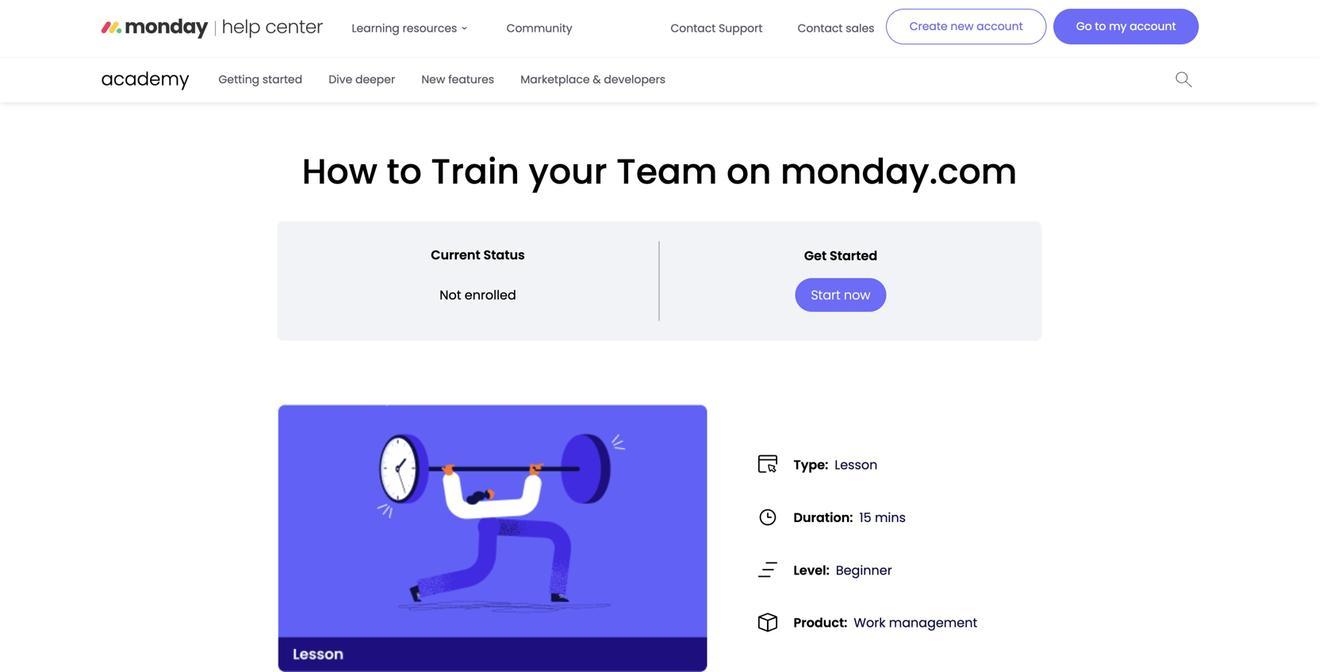 Task type: describe. For each thing, give the bounding box(es) containing it.
enrolled
[[465, 286, 516, 304]]

developers
[[604, 72, 666, 87]]

15
[[860, 509, 872, 526]]

create new account
[[910, 19, 1024, 34]]

dive deeper
[[329, 72, 395, 87]]

monday.com logo image
[[101, 13, 323, 45]]

beginner
[[836, 561, 893, 579]]

getting started
[[219, 72, 303, 87]]

community link
[[497, 13, 582, 44]]

how to train your team on monday.com
[[302, 147, 1018, 196]]

start
[[811, 286, 841, 304]]

go to my account
[[1077, 19, 1177, 34]]

getting
[[219, 72, 260, 87]]

get
[[805, 247, 827, 265]]

team
[[617, 147, 718, 196]]

learning
[[352, 21, 400, 36]]

type: lesson
[[794, 456, 878, 474]]

resources
[[403, 21, 457, 36]]

academy
[[101, 66, 189, 92]]

&
[[593, 72, 601, 87]]

new features link
[[412, 65, 504, 94]]

community
[[507, 21, 573, 36]]

contact for contact sales
[[798, 21, 843, 36]]

contact support link
[[661, 13, 773, 44]]

contact support
[[671, 21, 763, 36]]

not enrolled
[[440, 286, 516, 304]]

new
[[422, 72, 445, 87]]

monday.com
[[781, 147, 1018, 196]]

start now link
[[796, 278, 887, 312]]

on
[[727, 147, 772, 196]]

create new account link
[[886, 9, 1047, 44]]

get started
[[805, 247, 878, 265]]

support
[[719, 21, 763, 36]]

academy link
[[101, 65, 189, 95]]

account inside go to my account 'link'
[[1130, 19, 1177, 34]]

start now
[[811, 286, 871, 304]]

marketplace
[[521, 72, 590, 87]]

product: work management
[[794, 614, 978, 632]]

duration: 15 mins
[[794, 509, 906, 526]]

marketplace & developers link
[[511, 65, 675, 94]]

account inside create new account link
[[977, 19, 1024, 34]]

current status
[[431, 246, 525, 264]]

status
[[484, 246, 525, 264]]

contact sales link
[[789, 13, 884, 44]]

dive deeper link
[[319, 65, 405, 94]]

level: beginner
[[794, 561, 893, 579]]

now
[[844, 286, 871, 304]]

how
[[302, 147, 378, 196]]



Task type: locate. For each thing, give the bounding box(es) containing it.
your
[[529, 147, 608, 196]]

my
[[1110, 19, 1127, 34]]

contact for contact support
[[671, 21, 716, 36]]

account
[[977, 19, 1024, 34], [1130, 19, 1177, 34]]

to right go
[[1096, 19, 1107, 34]]

work
[[854, 614, 886, 632]]

contact sales
[[798, 21, 875, 36]]

features
[[448, 72, 494, 87]]

account right new
[[977, 19, 1024, 34]]

getting started link
[[209, 65, 312, 94]]

deeper
[[356, 72, 395, 87]]

to for go
[[1096, 19, 1107, 34]]

sales
[[846, 21, 875, 36]]

level:
[[794, 561, 830, 579]]

go to my account link
[[1054, 9, 1200, 44]]

contact left "support"
[[671, 21, 716, 36]]

type:
[[794, 456, 829, 474]]

2 account from the left
[[1130, 19, 1177, 34]]

1 contact from the left
[[671, 21, 716, 36]]

0 horizontal spatial to
[[387, 147, 422, 196]]

to right how
[[387, 147, 422, 196]]

duration:
[[794, 509, 854, 526]]

1 account from the left
[[977, 19, 1024, 34]]

management
[[889, 614, 978, 632]]

product:
[[794, 614, 848, 632]]

current
[[431, 246, 481, 264]]

1 vertical spatial to
[[387, 147, 422, 196]]

0 horizontal spatial account
[[977, 19, 1024, 34]]

contact
[[671, 21, 716, 36], [798, 21, 843, 36]]

go
[[1077, 19, 1093, 34]]

search logo image
[[1177, 71, 1193, 87]]

to
[[1096, 19, 1107, 34], [387, 147, 422, 196]]

to for how
[[387, 147, 422, 196]]

to inside 'link'
[[1096, 19, 1107, 34]]

2 contact from the left
[[798, 21, 843, 36]]

new
[[951, 19, 974, 34]]

account right my at the top right of the page
[[1130, 19, 1177, 34]]

0 vertical spatial to
[[1096, 19, 1107, 34]]

marketplace & developers
[[521, 72, 666, 87]]

1 horizontal spatial contact
[[798, 21, 843, 36]]

learning resources
[[352, 21, 457, 36]]

1 horizontal spatial account
[[1130, 19, 1177, 34]]

0 horizontal spatial contact
[[671, 21, 716, 36]]

create
[[910, 19, 948, 34]]

learning resources link
[[342, 13, 481, 44]]

lesson
[[835, 456, 878, 474]]

1 horizontal spatial to
[[1096, 19, 1107, 34]]

not
[[440, 286, 462, 304]]

started
[[263, 72, 303, 87]]

mins
[[875, 509, 906, 526]]

train
[[431, 147, 520, 196]]

dive
[[329, 72, 353, 87]]

contact left sales
[[798, 21, 843, 36]]

new features
[[422, 72, 494, 87]]

started
[[830, 247, 878, 265]]



Task type: vqa. For each thing, say whether or not it's contained in the screenshot.
the leftmost "Legal"
no



